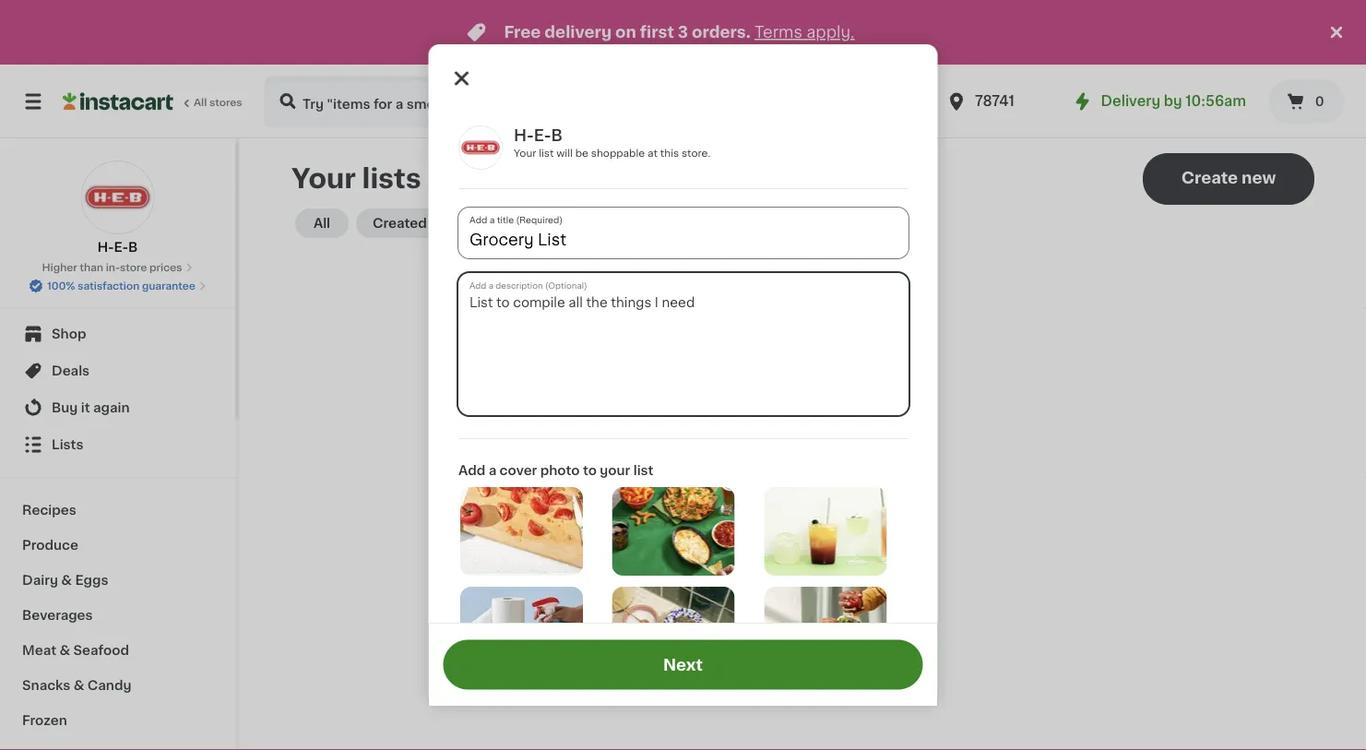 Task type: describe. For each thing, give the bounding box(es) containing it.
to
[[583, 464, 597, 477]]

beverages link
[[11, 598, 224, 633]]

this
[[660, 148, 679, 158]]

buy it again link
[[11, 389, 224, 426]]

guarantee
[[142, 281, 196, 291]]

satisfaction
[[78, 281, 140, 291]]

lists
[[362, 166, 421, 192]]

your lists
[[292, 166, 421, 192]]

list_add_items dialog
[[429, 44, 938, 750]]

h-e-b logo image inside list_add_items dialog
[[458, 126, 503, 170]]

terms
[[755, 24, 803, 40]]

0 horizontal spatial h-e-b logo image
[[81, 161, 155, 234]]

orders.
[[692, 24, 751, 40]]

store.
[[682, 148, 710, 158]]

created by me
[[373, 217, 471, 230]]

by for created
[[430, 217, 447, 230]]

add a cover photo to your list
[[458, 464, 653, 477]]

it
[[81, 401, 90, 414]]

free delivery on first 3 orders. terms apply.
[[504, 24, 855, 40]]

produce
[[22, 539, 78, 552]]

seafood
[[73, 644, 129, 657]]

Add a title (Required) text field
[[458, 208, 909, 258]]

dairy
[[22, 574, 58, 587]]

meat & seafood
[[22, 644, 129, 657]]

frozen
[[22, 714, 67, 727]]

1 vertical spatial list
[[633, 464, 653, 477]]

100% satisfaction guarantee
[[47, 281, 196, 291]]

in-
[[106, 263, 120, 273]]

your inside h-e-b your list will be shoppable at this store.
[[514, 148, 536, 158]]

snacks & candy
[[22, 679, 131, 692]]

limited time offer region
[[0, 0, 1326, 65]]

meat & seafood link
[[11, 633, 224, 668]]

apply.
[[807, 24, 855, 40]]

frozen link
[[11, 703, 224, 738]]

h-e-b link
[[81, 161, 155, 257]]

10:56am
[[1186, 95, 1247, 108]]

by for delivery
[[1165, 95, 1183, 108]]

list inside h-e-b your list will be shoppable at this store.
[[539, 148, 554, 158]]

a for cover
[[488, 464, 496, 477]]

all stores link
[[63, 76, 244, 127]]

lists
[[52, 438, 83, 451]]

b for h-e-b your list will be shoppable at this store.
[[551, 128, 563, 144]]

a wooden cutting board and knife, and a few sliced tomatoes and two whole tomatoes. image
[[460, 487, 583, 576]]

than
[[80, 263, 103, 273]]

list inside "link"
[[827, 508, 852, 524]]

prices
[[150, 263, 182, 273]]

candy
[[87, 679, 131, 692]]

h-e-b
[[97, 241, 138, 254]]

create a list
[[755, 508, 852, 524]]

be
[[575, 148, 588, 158]]

beverages
[[22, 609, 93, 622]]

cover
[[499, 464, 537, 477]]

100% satisfaction guarantee button
[[29, 275, 207, 294]]

on
[[616, 24, 637, 40]]

3
[[678, 24, 689, 40]]

new
[[1242, 170, 1277, 186]]

first
[[640, 24, 675, 40]]

delivery
[[545, 24, 612, 40]]

higher than in-store prices link
[[42, 260, 193, 275]]

a roll of paper towels, a person holding a spray bottle of blue cleaning solution, and a sponge. image
[[460, 587, 583, 676]]

create a list link
[[755, 506, 852, 526]]

e- for h-e-b
[[114, 241, 128, 254]]

a person holding a tomato and a grocery bag with a baguette and vegetables. image
[[764, 587, 887, 676]]

e- for h-e-b your list will be shoppable at this store.
[[534, 128, 551, 144]]

store
[[120, 263, 147, 273]]

next button
[[443, 640, 923, 690]]

delivery by 10:56am
[[1102, 95, 1247, 108]]

will
[[556, 148, 573, 158]]

dairy & eggs link
[[11, 563, 224, 598]]



Task type: vqa. For each thing, say whether or not it's contained in the screenshot.
Redeem Button
no



Task type: locate. For each thing, give the bounding box(es) containing it.
buy
[[52, 401, 78, 414]]

0 vertical spatial by
[[1165, 95, 1183, 108]]

0 horizontal spatial b
[[128, 241, 138, 254]]

by left the me at the top
[[430, 217, 447, 230]]

by inside button
[[430, 217, 447, 230]]

0 vertical spatial &
[[61, 574, 72, 587]]

buy it again
[[52, 401, 130, 414]]

create for create a list
[[755, 508, 810, 524]]

78741 button
[[946, 76, 1057, 127]]

1 horizontal spatial b
[[551, 128, 563, 144]]

by right delivery
[[1165, 95, 1183, 108]]

0 vertical spatial list
[[539, 148, 554, 158]]

create inside "link"
[[755, 508, 810, 524]]

e- inside h-e-b your list will be shoppable at this store.
[[534, 128, 551, 144]]

0 horizontal spatial h-
[[97, 241, 114, 254]]

me
[[450, 217, 471, 230]]

& inside dairy & eggs "link"
[[61, 574, 72, 587]]

a bulb of garlic, a bowl of salt, a bowl of pepper, a bowl of cut celery. image
[[612, 587, 735, 676]]

b up will
[[551, 128, 563, 144]]

b
[[551, 128, 563, 144], [128, 241, 138, 254]]

higher
[[42, 263, 77, 273]]

delivery by 10:56am link
[[1072, 90, 1247, 113]]

meat
[[22, 644, 56, 657]]

&
[[61, 574, 72, 587], [59, 644, 70, 657], [74, 679, 84, 692]]

add
[[458, 464, 485, 477]]

created by me button
[[356, 209, 488, 238]]

1 horizontal spatial list
[[633, 464, 653, 477]]

list
[[539, 148, 554, 158], [633, 464, 653, 477], [827, 508, 852, 524]]

0 vertical spatial b
[[551, 128, 563, 144]]

your up all button
[[292, 166, 356, 192]]

1 vertical spatial h-
[[97, 241, 114, 254]]

0 horizontal spatial all
[[194, 97, 207, 108]]

your
[[600, 464, 630, 477]]

h-e-b your list will be shoppable at this store.
[[514, 128, 710, 158]]

all inside 'all stores' link
[[194, 97, 207, 108]]

a table wtih assorted snacks and drinks. image
[[612, 487, 735, 576]]

b for h-e-b
[[128, 241, 138, 254]]

0 vertical spatial e-
[[534, 128, 551, 144]]

h-e-b logo image up h-e-b
[[81, 161, 155, 234]]

deals link
[[11, 353, 224, 389]]

2 vertical spatial list
[[827, 508, 852, 524]]

0 horizontal spatial e-
[[114, 241, 128, 254]]

produce link
[[11, 528, 224, 563]]

a inside "link"
[[814, 508, 824, 524]]

78741
[[976, 95, 1015, 108]]

all down your lists
[[314, 217, 330, 230]]

all stores
[[194, 97, 242, 108]]

h-e-b logo image
[[458, 126, 503, 170], [81, 161, 155, 234]]

2 vertical spatial &
[[74, 679, 84, 692]]

1 vertical spatial a
[[814, 508, 824, 524]]

1 vertical spatial &
[[59, 644, 70, 657]]

all for all stores
[[194, 97, 207, 108]]

recipes link
[[11, 493, 224, 528]]

all inside all button
[[314, 217, 330, 230]]

shoppable
[[591, 148, 645, 158]]

1 vertical spatial e-
[[114, 241, 128, 254]]

all
[[194, 97, 207, 108], [314, 217, 330, 230]]

instacart logo image
[[63, 90, 174, 113]]

h-e-b logo image up the me at the top
[[458, 126, 503, 170]]

& left candy
[[74, 679, 84, 692]]

0 vertical spatial all
[[194, 97, 207, 108]]

& for meat
[[59, 644, 70, 657]]

2 horizontal spatial list
[[827, 508, 852, 524]]

delivery
[[1102, 95, 1161, 108]]

create new button
[[1144, 153, 1315, 205]]

recipes
[[22, 504, 76, 517]]

1 horizontal spatial all
[[314, 217, 330, 230]]

higher than in-store prices
[[42, 263, 182, 273]]

0 vertical spatial a
[[488, 464, 496, 477]]

created
[[373, 217, 427, 230]]

lists link
[[11, 426, 224, 463]]

snacks & candy link
[[11, 668, 224, 703]]

your left will
[[514, 148, 536, 158]]

1 horizontal spatial h-e-b logo image
[[458, 126, 503, 170]]

photo
[[540, 464, 580, 477]]

100%
[[47, 281, 75, 291]]

& for snacks
[[74, 679, 84, 692]]

h- for h-e-b your list will be shoppable at this store.
[[514, 128, 534, 144]]

create new
[[1182, 170, 1277, 186]]

1 horizontal spatial e-
[[534, 128, 551, 144]]

1 horizontal spatial your
[[514, 148, 536, 158]]

& inside the meat & seafood 'link'
[[59, 644, 70, 657]]

b inside h-e-b your list will be shoppable at this store.
[[551, 128, 563, 144]]

1 vertical spatial all
[[314, 217, 330, 230]]

h- for h-e-b
[[97, 241, 114, 254]]

create
[[1182, 170, 1239, 186], [755, 508, 810, 524]]

1 vertical spatial your
[[292, 166, 356, 192]]

1 horizontal spatial create
[[1182, 170, 1239, 186]]

eggs
[[75, 574, 108, 587]]

& inside snacks & candy link
[[74, 679, 84, 692]]

dairy & eggs
[[22, 574, 108, 587]]

List to compile all the things I need text field
[[458, 273, 909, 415]]

1 horizontal spatial a
[[814, 508, 824, 524]]

h- inside h-e-b your list will be shoppable at this store.
[[514, 128, 534, 144]]

& left eggs
[[61, 574, 72, 587]]

terms apply. link
[[755, 24, 855, 40]]

0 horizontal spatial a
[[488, 464, 496, 477]]

free
[[504, 24, 541, 40]]

0 horizontal spatial create
[[755, 508, 810, 524]]

1 vertical spatial create
[[755, 508, 810, 524]]

& right meat
[[59, 644, 70, 657]]

snacks
[[22, 679, 70, 692]]

all left stores
[[194, 97, 207, 108]]

1 horizontal spatial by
[[1165, 95, 1183, 108]]

0 vertical spatial create
[[1182, 170, 1239, 186]]

stores
[[209, 97, 242, 108]]

next
[[664, 657, 703, 673]]

0 horizontal spatial list
[[539, 148, 554, 158]]

0 vertical spatial your
[[514, 148, 536, 158]]

all for all
[[314, 217, 330, 230]]

shop
[[52, 328, 86, 341]]

a
[[488, 464, 496, 477], [814, 508, 824, 524]]

0 vertical spatial h-
[[514, 128, 534, 144]]

by
[[1165, 95, 1183, 108], [430, 217, 447, 230]]

None search field
[[264, 76, 702, 127]]

b up store
[[128, 241, 138, 254]]

0 horizontal spatial by
[[430, 217, 447, 230]]

1 vertical spatial b
[[128, 241, 138, 254]]

create inside button
[[1182, 170, 1239, 186]]

h-
[[514, 128, 534, 144], [97, 241, 114, 254]]

e-
[[534, 128, 551, 144], [114, 241, 128, 254]]

an assortment of glasses increasing in height with various cocktails. image
[[764, 487, 887, 576]]

& for dairy
[[61, 574, 72, 587]]

1 vertical spatial by
[[430, 217, 447, 230]]

your
[[514, 148, 536, 158], [292, 166, 356, 192]]

again
[[93, 401, 130, 414]]

a inside dialog
[[488, 464, 496, 477]]

0 horizontal spatial your
[[292, 166, 356, 192]]

all button
[[295, 209, 349, 238]]

0 button
[[1269, 79, 1345, 124]]

1 horizontal spatial h-
[[514, 128, 534, 144]]

create for create new
[[1182, 170, 1239, 186]]

deals
[[52, 365, 90, 378]]

at
[[647, 148, 658, 158]]

a for list
[[814, 508, 824, 524]]

0
[[1316, 95, 1325, 108]]

shop link
[[11, 316, 224, 353]]



